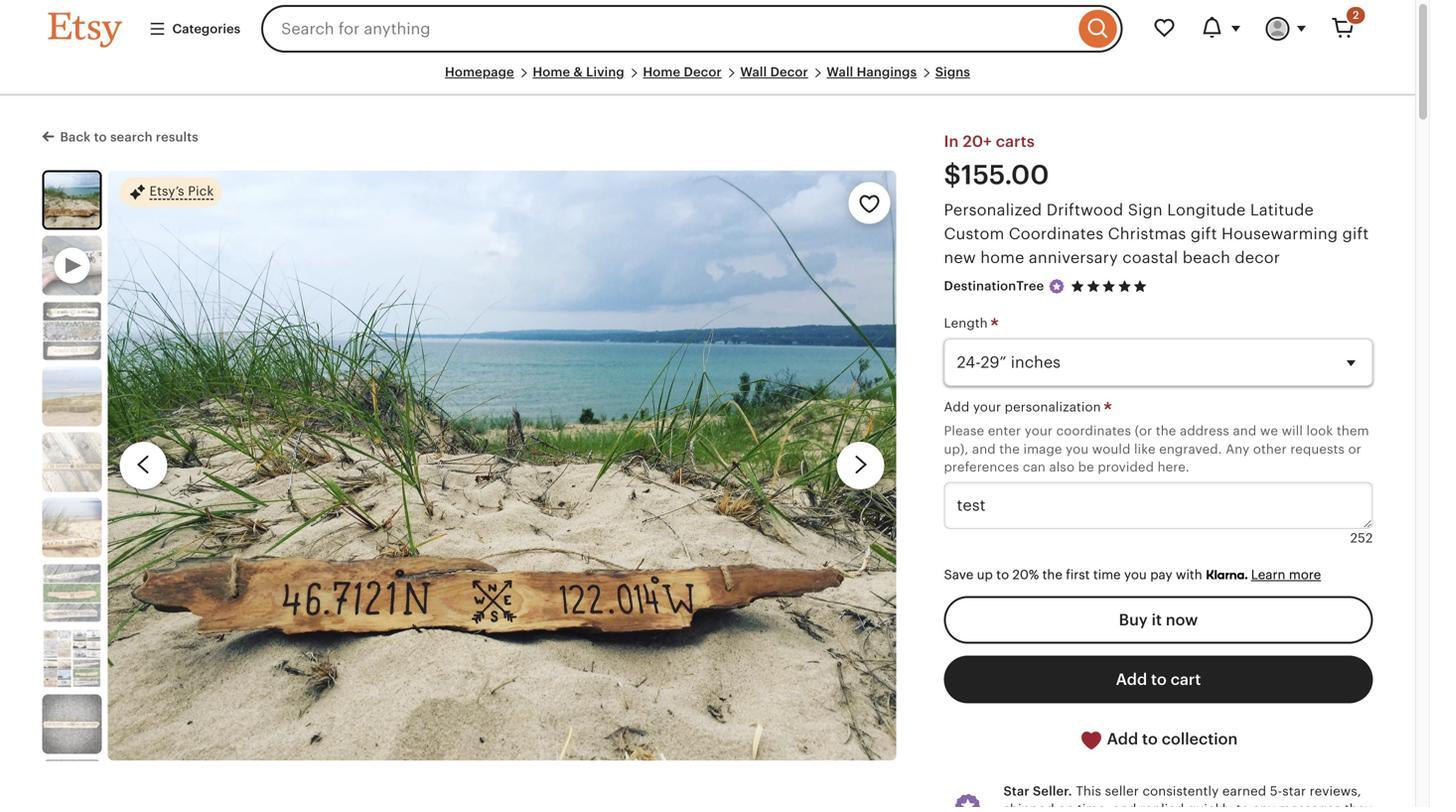 Task type: describe. For each thing, give the bounding box(es) containing it.
and inside this seller consistently earned 5-star reviews, shipped on time, and replied quickly to any messages the
[[1114, 803, 1137, 808]]

personalized driftwood sign longitude latitude custom image 6 image
[[42, 564, 102, 624]]

provided
[[1098, 460, 1155, 475]]

christmas
[[1109, 225, 1187, 243]]

etsy's
[[150, 184, 184, 199]]

personalized driftwood sign longitude latitude custom image 3 image
[[42, 367, 102, 427]]

to for back to search results
[[94, 130, 107, 145]]

signs
[[936, 65, 971, 79]]

living
[[586, 65, 625, 79]]

categories
[[172, 21, 241, 36]]

buy it now button
[[944, 597, 1374, 645]]

in
[[944, 133, 959, 151]]

earned
[[1223, 784, 1267, 799]]

reviews,
[[1310, 784, 1362, 799]]

please
[[944, 424, 985, 439]]

add to cart
[[1117, 671, 1202, 689]]

you inside "please enter your coordinates (or the address and we will look them up), and the image you would like engraved. any other requests or preferences can also be provided here."
[[1066, 442, 1089, 457]]

here.
[[1158, 460, 1190, 475]]

homepage link
[[445, 65, 514, 79]]

preferences
[[944, 460, 1020, 475]]

seller
[[1106, 784, 1140, 799]]

add your personalization
[[944, 400, 1105, 415]]

length
[[944, 316, 992, 331]]

to for add to collection
[[1143, 731, 1158, 749]]

klarna.
[[1206, 568, 1248, 583]]

coordinates
[[1057, 424, 1132, 439]]

back to search results link
[[42, 126, 199, 146]]

etsy's pick button
[[120, 177, 222, 208]]

personalized driftwood sign longitude latitude custom image 7 image
[[42, 630, 102, 689]]

requests
[[1291, 442, 1345, 457]]

star
[[1004, 784, 1030, 799]]

add to collection
[[1104, 731, 1238, 749]]

Add your personalization text field
[[944, 483, 1374, 530]]

them
[[1337, 424, 1370, 439]]

star
[[1283, 784, 1307, 799]]

engraved.
[[1160, 442, 1223, 457]]

personalized driftwood sign longitude latitude custom coordinates christmas gift housewarming gift new home anniversary coastal beach decor
[[944, 201, 1370, 267]]

5-
[[1271, 784, 1283, 799]]

please enter your coordinates (or the address and we will look them up), and the image you would like engraved. any other requests or preferences can also be provided here.
[[944, 424, 1370, 475]]

save
[[944, 568, 974, 583]]

Search for anything text field
[[261, 5, 1075, 53]]

add for add to cart
[[1117, 671, 1148, 689]]

quickly
[[1188, 803, 1234, 808]]

to for add to cart
[[1152, 671, 1167, 689]]

search
[[110, 130, 153, 145]]

personalized driftwood sign longitude latitude custom image 8 image
[[42, 695, 102, 755]]

buy
[[1120, 612, 1148, 630]]

wall decor link
[[741, 65, 809, 79]]

longitude
[[1168, 201, 1247, 219]]

back to search results
[[60, 130, 199, 145]]

you inside save up to 20% the first time you pay with klarna. learn more
[[1125, 568, 1147, 583]]

it
[[1152, 612, 1163, 630]]

wall decor
[[741, 65, 809, 79]]

add for add your personalization
[[944, 400, 970, 415]]

decor for wall decor
[[771, 65, 809, 79]]

learn
[[1252, 568, 1286, 583]]

other
[[1254, 442, 1288, 457]]

collection
[[1162, 731, 1238, 749]]

with
[[1176, 568, 1203, 583]]

0 vertical spatial and
[[1234, 424, 1257, 439]]

time
[[1094, 568, 1121, 583]]

home & living link
[[533, 65, 625, 79]]

252
[[1351, 531, 1374, 546]]

messages
[[1279, 803, 1342, 808]]

0 horizontal spatial the
[[1000, 442, 1020, 457]]

none search field inside "categories" banner
[[261, 5, 1123, 53]]

to inside this seller consistently earned 5-star reviews, shipped on time, and replied quickly to any messages the
[[1237, 803, 1250, 808]]

decor for home decor
[[684, 65, 722, 79]]

back
[[60, 130, 91, 145]]

up
[[977, 568, 994, 583]]

driftwood
[[1047, 201, 1124, 219]]

personalized driftwood sign longitude latitude custom image 5 image
[[42, 499, 102, 558]]

(or
[[1135, 424, 1153, 439]]

coordinates
[[1009, 225, 1104, 243]]

home
[[981, 249, 1025, 267]]

up),
[[944, 442, 969, 457]]

add to cart button
[[944, 656, 1374, 704]]

sign
[[1129, 201, 1163, 219]]

1 gift from the left
[[1191, 225, 1218, 243]]

shipped
[[1004, 803, 1055, 808]]

home for home & living
[[533, 65, 571, 79]]

this
[[1076, 784, 1102, 799]]

wall for wall hangings
[[827, 65, 854, 79]]

personalized driftwood sign longitude latitude custom image 4 image
[[42, 433, 102, 493]]

$155.00
[[944, 160, 1050, 190]]

wall hangings link
[[827, 65, 917, 79]]

or
[[1349, 442, 1362, 457]]

learn more button
[[1252, 568, 1322, 583]]



Task type: vqa. For each thing, say whether or not it's contained in the screenshot.
Custom amount
no



Task type: locate. For each thing, give the bounding box(es) containing it.
0 horizontal spatial your
[[974, 400, 1002, 415]]

your up image
[[1025, 424, 1053, 439]]

in 20+ carts $155.00
[[944, 133, 1050, 190]]

home & living
[[533, 65, 625, 79]]

personalized driftwood sign longitude latitude custom image 1 image
[[108, 171, 897, 761], [44, 173, 100, 228]]

to right "up"
[[997, 568, 1010, 583]]

you
[[1066, 442, 1089, 457], [1125, 568, 1147, 583]]

2 decor from the left
[[771, 65, 809, 79]]

0 horizontal spatial decor
[[684, 65, 722, 79]]

look
[[1307, 424, 1334, 439]]

decor down search for anything text box
[[684, 65, 722, 79]]

2 vertical spatial the
[[1043, 568, 1063, 583]]

results
[[156, 130, 199, 145]]

any
[[1226, 442, 1250, 457]]

add for add to collection
[[1108, 731, 1139, 749]]

your inside "please enter your coordinates (or the address and we will look them up), and the image you would like engraved. any other requests or preferences can also be provided here."
[[1025, 424, 1053, 439]]

home left &
[[533, 65, 571, 79]]

star seller.
[[1004, 784, 1073, 799]]

1 wall from the left
[[741, 65, 767, 79]]

to left "collection" at the right bottom of page
[[1143, 731, 1158, 749]]

to inside back to search results "link"
[[94, 130, 107, 145]]

home decor link
[[643, 65, 722, 79]]

1 vertical spatial you
[[1125, 568, 1147, 583]]

to down earned
[[1237, 803, 1250, 808]]

be
[[1079, 460, 1095, 475]]

categories button
[[134, 11, 255, 47]]

2 vertical spatial and
[[1114, 803, 1137, 808]]

1 horizontal spatial your
[[1025, 424, 1053, 439]]

and up preferences
[[973, 442, 996, 457]]

1 horizontal spatial decor
[[771, 65, 809, 79]]

decor
[[1236, 249, 1281, 267]]

0 horizontal spatial home
[[533, 65, 571, 79]]

the down 'enter'
[[1000, 442, 1020, 457]]

consistently
[[1143, 784, 1219, 799]]

2 vertical spatial add
[[1108, 731, 1139, 749]]

address
[[1181, 424, 1230, 439]]

any
[[1254, 803, 1276, 808]]

to left cart
[[1152, 671, 1167, 689]]

coastal
[[1123, 249, 1179, 267]]

and
[[1234, 424, 1257, 439], [973, 442, 996, 457], [1114, 803, 1137, 808]]

carts
[[996, 133, 1035, 151]]

add left cart
[[1117, 671, 1148, 689]]

like
[[1135, 442, 1156, 457]]

1 vertical spatial your
[[1025, 424, 1053, 439]]

new
[[944, 249, 977, 267]]

add up please
[[944, 400, 970, 415]]

0 vertical spatial add
[[944, 400, 970, 415]]

2 horizontal spatial the
[[1156, 424, 1177, 439]]

add inside add to collection button
[[1108, 731, 1139, 749]]

this seller consistently earned 5-star reviews, shipped on time, and replied quickly to any messages the
[[1004, 784, 1373, 808]]

destinationtree link
[[944, 279, 1045, 294]]

and up "any"
[[1234, 424, 1257, 439]]

wall hangings
[[827, 65, 917, 79]]

time,
[[1078, 803, 1110, 808]]

1 decor from the left
[[684, 65, 722, 79]]

categories banner
[[12, 0, 1404, 65]]

also
[[1050, 460, 1075, 475]]

1 vertical spatial add
[[1117, 671, 1148, 689]]

can
[[1023, 460, 1046, 475]]

housewarming
[[1222, 225, 1339, 243]]

now
[[1166, 612, 1199, 630]]

wall for wall decor
[[741, 65, 767, 79]]

to inside save up to 20% the first time you pay with klarna. learn more
[[997, 568, 1010, 583]]

personalization
[[1005, 400, 1102, 415]]

0 vertical spatial you
[[1066, 442, 1089, 457]]

home decor
[[643, 65, 722, 79]]

on
[[1058, 803, 1075, 808]]

wall left hangings
[[827, 65, 854, 79]]

personalized driftwood sign longitude latitude custom image 2 image
[[42, 302, 102, 361]]

decor
[[684, 65, 722, 79], [771, 65, 809, 79]]

buy it now
[[1120, 612, 1199, 630]]

latitude
[[1251, 201, 1315, 219]]

pay
[[1151, 568, 1173, 583]]

and down the seller
[[1114, 803, 1137, 808]]

custom
[[944, 225, 1005, 243]]

you up be
[[1066, 442, 1089, 457]]

you left pay
[[1125, 568, 1147, 583]]

wall
[[741, 65, 767, 79], [827, 65, 854, 79]]

the right (or on the bottom of the page
[[1156, 424, 1177, 439]]

1 horizontal spatial home
[[643, 65, 681, 79]]

would
[[1093, 442, 1131, 457]]

0 horizontal spatial gift
[[1191, 225, 1218, 243]]

more
[[1290, 568, 1322, 583]]

destinationtree
[[944, 279, 1045, 294]]

2 gift from the left
[[1343, 225, 1370, 243]]

the
[[1156, 424, 1177, 439], [1000, 442, 1020, 457], [1043, 568, 1063, 583]]

2
[[1353, 9, 1360, 21]]

None search field
[[261, 5, 1123, 53]]

1 horizontal spatial personalized driftwood sign longitude latitude custom image 1 image
[[108, 171, 897, 761]]

the left first
[[1043, 568, 1063, 583]]

first
[[1067, 568, 1090, 583]]

1 horizontal spatial the
[[1043, 568, 1063, 583]]

star_seller image
[[1049, 278, 1066, 296]]

anniversary
[[1029, 249, 1119, 267]]

add to collection button
[[944, 716, 1374, 765]]

2 horizontal spatial and
[[1234, 424, 1257, 439]]

replied
[[1141, 803, 1185, 808]]

0 vertical spatial your
[[974, 400, 1002, 415]]

wall right home decor
[[741, 65, 767, 79]]

0 vertical spatial the
[[1156, 424, 1177, 439]]

gift down "longitude"
[[1191, 225, 1218, 243]]

0 horizontal spatial personalized driftwood sign longitude latitude custom image 1 image
[[44, 173, 100, 228]]

personalized
[[944, 201, 1043, 219]]

0 horizontal spatial and
[[973, 442, 996, 457]]

2 link
[[1320, 5, 1368, 53]]

20%
[[1013, 568, 1040, 583]]

your
[[974, 400, 1002, 415], [1025, 424, 1053, 439]]

menu bar
[[48, 65, 1368, 96]]

your up 'enter'
[[974, 400, 1002, 415]]

home for home decor
[[643, 65, 681, 79]]

home down search for anything text box
[[643, 65, 681, 79]]

1 horizontal spatial wall
[[827, 65, 854, 79]]

to inside "add to cart" button
[[1152, 671, 1167, 689]]

1 horizontal spatial gift
[[1343, 225, 1370, 243]]

1 home from the left
[[533, 65, 571, 79]]

gift right 'housewarming'
[[1343, 225, 1370, 243]]

1 horizontal spatial you
[[1125, 568, 1147, 583]]

add up the seller
[[1108, 731, 1139, 749]]

to
[[94, 130, 107, 145], [997, 568, 1010, 583], [1152, 671, 1167, 689], [1143, 731, 1158, 749], [1237, 803, 1250, 808]]

0 horizontal spatial you
[[1066, 442, 1089, 457]]

0 horizontal spatial wall
[[741, 65, 767, 79]]

&
[[574, 65, 583, 79]]

save up to 20% the first time you pay with klarna. learn more
[[944, 568, 1322, 583]]

enter
[[988, 424, 1022, 439]]

we
[[1261, 424, 1279, 439]]

2 wall from the left
[[827, 65, 854, 79]]

decor left "wall hangings" link in the top of the page
[[771, 65, 809, 79]]

to right back
[[94, 130, 107, 145]]

menu bar containing homepage
[[48, 65, 1368, 96]]

20+
[[963, 133, 993, 151]]

the inside save up to 20% the first time you pay with klarna. learn more
[[1043, 568, 1063, 583]]

1 vertical spatial and
[[973, 442, 996, 457]]

1 horizontal spatial and
[[1114, 803, 1137, 808]]

cart
[[1171, 671, 1202, 689]]

home
[[533, 65, 571, 79], [643, 65, 681, 79]]

add
[[944, 400, 970, 415], [1117, 671, 1148, 689], [1108, 731, 1139, 749]]

to inside add to collection button
[[1143, 731, 1158, 749]]

seller.
[[1033, 784, 1073, 799]]

etsy's pick
[[150, 184, 214, 199]]

add inside "add to cart" button
[[1117, 671, 1148, 689]]

2 home from the left
[[643, 65, 681, 79]]

homepage
[[445, 65, 514, 79]]

hangings
[[857, 65, 917, 79]]

1 vertical spatial the
[[1000, 442, 1020, 457]]



